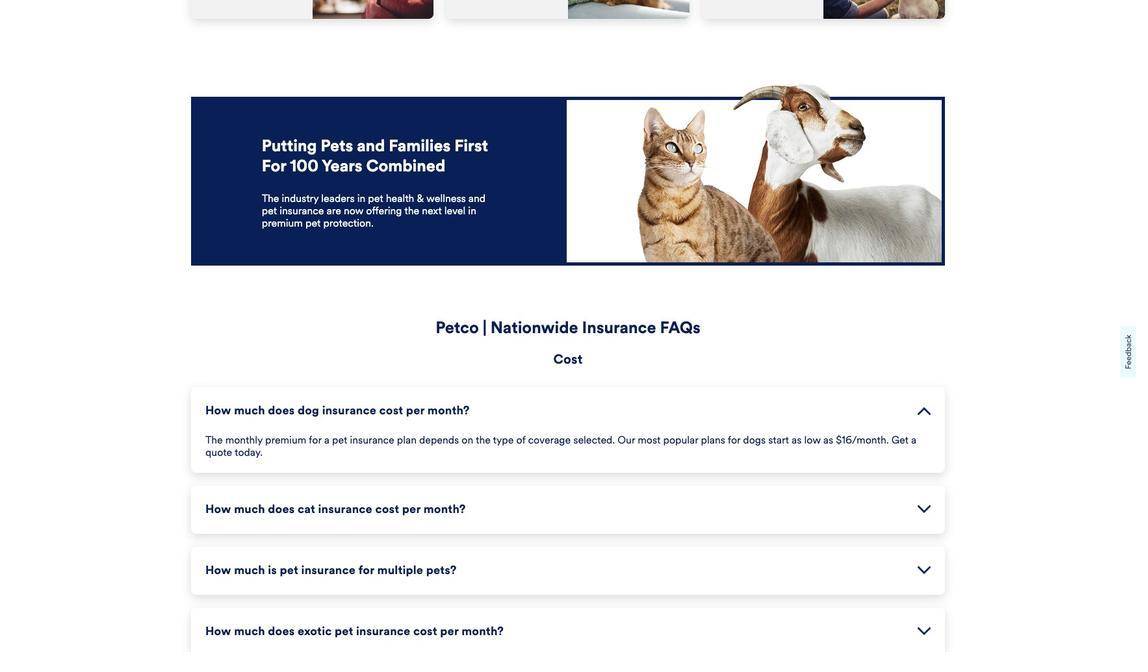 Task type: vqa. For each thing, say whether or not it's contained in the screenshot.
ATTRIBUTES/ SPECIFICATIONS button
no



Task type: describe. For each thing, give the bounding box(es) containing it.
for
[[262, 156, 286, 176]]

the monthly premium for a pet insurance plan depends on                         the type of coverage selected. our most popular plans                         for dogs start as low as $16/month. get a quote today.
[[206, 434, 917, 459]]

1 as from the left
[[792, 434, 802, 446]]

insurance inside the industry leaders in pet health & wellness and pet insurance               are now offering the next level in premium pet protection.
[[280, 205, 324, 217]]

selected.
[[574, 434, 615, 446]]

combined
[[366, 156, 446, 176]]

1 for from the left
[[309, 434, 322, 446]]

the inside the monthly premium for a pet insurance plan depends on                         the type of coverage selected. our most popular plans                         for dogs start as low as $16/month. get a quote today.
[[476, 434, 491, 446]]

level
[[445, 205, 466, 217]]

putting pets and families first for 100 years combined
[[262, 136, 488, 176]]

today.
[[235, 446, 263, 459]]

faqs
[[660, 318, 701, 338]]

coverage
[[528, 434, 571, 446]]

cost
[[554, 352, 583, 368]]

type
[[493, 434, 514, 446]]

$16/month.
[[837, 434, 889, 446]]

insurance inside the monthly premium for a pet insurance plan depends on                         the type of coverage selected. our most popular plans                         for dogs start as low as $16/month. get a quote today.
[[350, 434, 395, 446]]

petco | nationwide insurance faqs
[[436, 318, 701, 338]]

|
[[483, 318, 487, 338]]

pets
[[321, 136, 353, 156]]

insurance
[[582, 318, 657, 338]]

pet inside the monthly premium for a pet insurance plan depends on                         the type of coverage selected. our most popular plans                         for dogs start as low as $16/month. get a quote today.
[[332, 434, 348, 446]]

the for the industry leaders in pet health & wellness and pet insurance               are now offering the next level in premium pet protection.
[[262, 193, 279, 205]]

popular
[[664, 434, 699, 446]]

2 as from the left
[[824, 434, 834, 446]]

and inside putting pets and families first for 100 years combined
[[357, 136, 385, 156]]

&
[[417, 193, 424, 205]]

nationwide
[[491, 318, 579, 338]]

premium inside the monthly premium for a pet insurance plan depends on                         the type of coverage selected. our most popular plans                         for dogs start as low as $16/month. get a quote today.
[[265, 434, 306, 446]]

2 for from the left
[[728, 434, 741, 446]]

0 horizontal spatial in
[[357, 193, 366, 205]]

offering
[[366, 205, 402, 217]]

on
[[462, 434, 474, 446]]

1 horizontal spatial in
[[468, 205, 477, 217]]

health
[[386, 193, 415, 205]]

100
[[290, 156, 319, 176]]

families
[[389, 136, 451, 156]]



Task type: locate. For each thing, give the bounding box(es) containing it.
low
[[805, 434, 821, 446]]

as
[[792, 434, 802, 446], [824, 434, 834, 446]]

protection.
[[324, 217, 374, 230]]

next
[[422, 205, 442, 217]]

0 vertical spatial insurance
[[280, 205, 324, 217]]

1 vertical spatial insurance
[[350, 434, 395, 446]]

the
[[405, 205, 420, 217], [476, 434, 491, 446]]

and right pets
[[357, 136, 385, 156]]

2 a from the left
[[912, 434, 917, 446]]

putting
[[262, 136, 317, 156]]

and
[[357, 136, 385, 156], [469, 193, 486, 205]]

the for the monthly premium for a pet insurance plan depends on                         the type of coverage selected. our most popular plans                         for dogs start as low as $16/month. get a quote today.
[[206, 434, 223, 446]]

quote
[[206, 446, 232, 459]]

get
[[892, 434, 909, 446]]

insurance left are in the top of the page
[[280, 205, 324, 217]]

are
[[327, 205, 341, 217]]

industry
[[282, 193, 319, 205]]

and inside the industry leaders in pet health & wellness and pet insurance               are now offering the next level in premium pet protection.
[[469, 193, 486, 205]]

the inside the industry leaders in pet health & wellness and pet insurance               are now offering the next level in premium pet protection.
[[405, 205, 420, 217]]

petco
[[436, 318, 479, 338]]

depends
[[419, 434, 459, 446]]

leaders
[[321, 193, 355, 205]]

premium inside the industry leaders in pet health & wellness and pet insurance               are now offering the next level in premium pet protection.
[[262, 217, 303, 230]]

0 horizontal spatial insurance
[[280, 205, 324, 217]]

premium down industry
[[262, 217, 303, 230]]

the inside the monthly premium for a pet insurance plan depends on                         the type of coverage selected. our most popular plans                         for dogs start as low as $16/month. get a quote today.
[[206, 434, 223, 446]]

now
[[344, 205, 364, 217]]

of
[[517, 434, 526, 446]]

the inside the industry leaders in pet health & wellness and pet insurance               are now offering the next level in premium pet protection.
[[262, 193, 279, 205]]

0 vertical spatial and
[[357, 136, 385, 156]]

years
[[322, 156, 363, 176]]

wellness
[[427, 193, 466, 205]]

1 vertical spatial and
[[469, 193, 486, 205]]

the
[[262, 193, 279, 205], [206, 434, 223, 446]]

1 horizontal spatial insurance
[[350, 434, 395, 446]]

1 horizontal spatial the
[[262, 193, 279, 205]]

0 horizontal spatial the
[[206, 434, 223, 446]]

1 horizontal spatial a
[[912, 434, 917, 446]]

0 horizontal spatial for
[[309, 434, 322, 446]]

1 horizontal spatial the
[[476, 434, 491, 446]]

the left monthly
[[206, 434, 223, 446]]

most
[[638, 434, 661, 446]]

0 horizontal spatial and
[[357, 136, 385, 156]]

plan
[[397, 434, 417, 446]]

1 vertical spatial the
[[476, 434, 491, 446]]

0 vertical spatial the
[[405, 205, 420, 217]]

dogs
[[744, 434, 766, 446]]

a
[[324, 434, 330, 446], [912, 434, 917, 446]]

the left industry
[[262, 193, 279, 205]]

1 vertical spatial the
[[206, 434, 223, 446]]

in right leaders
[[357, 193, 366, 205]]

1 a from the left
[[324, 434, 330, 446]]

1 vertical spatial premium
[[265, 434, 306, 446]]

monthly
[[225, 434, 263, 446]]

premium
[[262, 217, 303, 230], [265, 434, 306, 446]]

1 horizontal spatial for
[[728, 434, 741, 446]]

the right on
[[476, 434, 491, 446]]

the left next
[[405, 205, 420, 217]]

insurance left plan
[[350, 434, 395, 446]]

the industry leaders in pet health & wellness and pet insurance               are now offering the next level in premium pet protection.
[[262, 193, 486, 230]]

0 vertical spatial premium
[[262, 217, 303, 230]]

and right level
[[469, 193, 486, 205]]

as right low
[[824, 434, 834, 446]]

1 horizontal spatial as
[[824, 434, 834, 446]]

as left low
[[792, 434, 802, 446]]

our
[[618, 434, 635, 446]]

0 vertical spatial the
[[262, 193, 279, 205]]

plans
[[701, 434, 726, 446]]

first
[[455, 136, 488, 156]]

pet
[[368, 193, 384, 205], [262, 205, 277, 217], [306, 217, 321, 230], [332, 434, 348, 446]]

premium right today.
[[265, 434, 306, 446]]

for
[[309, 434, 322, 446], [728, 434, 741, 446]]

0 horizontal spatial the
[[405, 205, 420, 217]]

0 horizontal spatial a
[[324, 434, 330, 446]]

insurance
[[280, 205, 324, 217], [350, 434, 395, 446]]

1 horizontal spatial and
[[469, 193, 486, 205]]

start
[[769, 434, 789, 446]]

0 horizontal spatial as
[[792, 434, 802, 446]]

in right level
[[468, 205, 477, 217]]

in
[[357, 193, 366, 205], [468, 205, 477, 217]]



